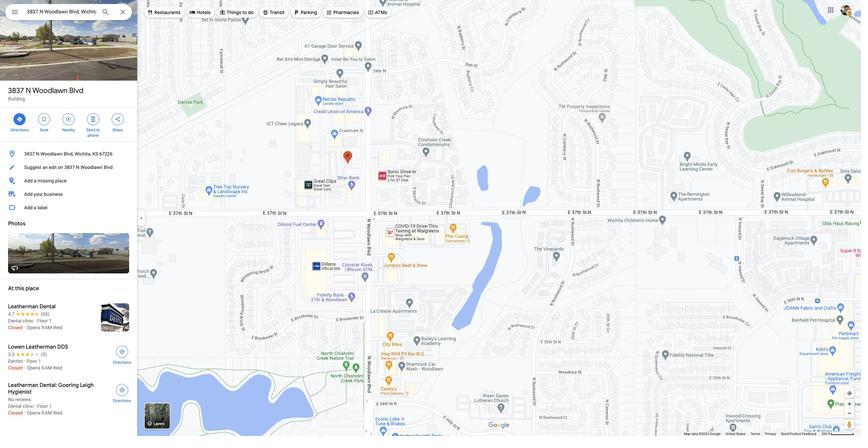 Task type: vqa. For each thing, say whether or not it's contained in the screenshot.
Suggest
yes



Task type: describe. For each thing, give the bounding box(es) containing it.
do
[[248, 9, 254, 15]]

send for send product feedback
[[781, 433, 789, 436]]

ks
[[92, 151, 98, 157]]

feedback
[[802, 433, 817, 436]]


[[262, 9, 269, 16]]


[[41, 116, 47, 123]]

atms
[[375, 9, 387, 15]]

restaurants
[[154, 9, 181, 15]]

· inside dentist · floor 1 closed ⋅ opens 9 am wed
[[24, 359, 25, 364]]


[[219, 9, 225, 16]]

data
[[691, 433, 698, 436]]

3837 n woodlawn blvd, wichita, ks 67226
[[24, 151, 113, 157]]


[[147, 9, 153, 16]]

dentist · floor 1 closed ⋅ opens 9 am wed
[[8, 359, 62, 371]]

add for add a label
[[24, 205, 33, 211]]

9 am inside dental clinic · floor 1 closed ⋅ opens 9 am wed
[[42, 325, 52, 331]]

an
[[43, 165, 48, 170]]

reviews
[[15, 397, 31, 403]]

 things to do
[[219, 9, 254, 16]]

lowen leatherman dds
[[8, 344, 68, 351]]

· inside leatherman dental: goering leigh hygienist no reviews dental clinic · floor 1 closed ⋅ opens 9 am wed
[[35, 404, 36, 409]]

to inside send to phone
[[96, 128, 100, 133]]

footer inside the google maps element
[[684, 432, 822, 437]]

google
[[710, 433, 721, 436]]

show street view coverage image
[[845, 420, 854, 430]]

privacy button
[[765, 432, 776, 437]]

3837 n woodlawn blvd, wichita, ks 67226 button
[[0, 147, 137, 161]]

united
[[726, 433, 735, 436]]

 atms
[[368, 9, 387, 16]]

 hotels
[[189, 9, 211, 16]]

⋅ inside dentist · floor 1 closed ⋅ opens 9 am wed
[[24, 366, 26, 371]]

suggest an edit on 3837 n woodlawn blvd button
[[0, 161, 137, 174]]

1 inside leatherman dental: goering leigh hygienist no reviews dental clinic · floor 1 closed ⋅ opens 9 am wed
[[49, 404, 52, 409]]

building
[[8, 96, 25, 102]]

3837 n woodlawn blvd building
[[8, 86, 83, 102]]

show your location image
[[847, 391, 853, 397]]

photos
[[8, 221, 25, 227]]

4.7
[[8, 312, 15, 317]]

missing
[[37, 178, 54, 184]]

floor inside dentist · floor 1 closed ⋅ opens 9 am wed
[[26, 359, 37, 364]]

woodlawn for blvd,
[[40, 151, 62, 157]]

· inside dental clinic · floor 1 closed ⋅ opens 9 am wed
[[35, 319, 36, 324]]

blvd,
[[64, 151, 74, 157]]

save
[[40, 128, 48, 133]]

lowen
[[8, 344, 25, 351]]

dentist
[[8, 359, 23, 364]]

layers
[[154, 422, 164, 427]]

no
[[8, 397, 14, 403]]

(53)
[[41, 312, 49, 317]]

1 inside dental clinic · floor 1 closed ⋅ opens 9 am wed
[[49, 319, 52, 324]]

leatherman dental
[[8, 304, 56, 310]]

n for blvd
[[26, 86, 31, 96]]

closed inside leatherman dental: goering leigh hygienist no reviews dental clinic · floor 1 closed ⋅ opens 9 am wed
[[8, 411, 23, 416]]

3837 n woodlawn blvd main content
[[0, 0, 137, 437]]

dental:
[[39, 382, 57, 389]]

united states
[[726, 433, 746, 436]]

3837 for blvd,
[[24, 151, 35, 157]]

clinic inside dental clinic · floor 1 closed ⋅ opens 9 am wed
[[23, 319, 34, 324]]

at this place
[[8, 286, 39, 292]]


[[368, 9, 374, 16]]

edit
[[49, 165, 57, 170]]

suggest
[[24, 165, 41, 170]]

ft
[[828, 433, 830, 436]]

4.7 stars 53 reviews image
[[8, 311, 49, 318]]

transit
[[270, 9, 285, 15]]

terms
[[751, 433, 760, 436]]

3837 for blvd
[[8, 86, 24, 96]]


[[17, 116, 23, 123]]

opens inside dental clinic · floor 1 closed ⋅ opens 9 am wed
[[27, 325, 40, 331]]

zoom in image
[[847, 402, 852, 407]]

wichita,
[[75, 151, 91, 157]]

business
[[44, 192, 63, 197]]

this
[[15, 286, 24, 292]]

collapse side panel image
[[138, 215, 145, 222]]

9 am inside dentist · floor 1 closed ⋅ opens 9 am wed
[[42, 366, 52, 371]]

add for add a missing place
[[24, 178, 33, 184]]

200
[[822, 433, 827, 436]]

leatherman for dental:
[[8, 382, 38, 389]]

directions image
[[119, 387, 125, 394]]

3837 N Woodlawn Blvd, Wichita, KS 67226 field
[[5, 4, 132, 20]]

67226
[[99, 151, 113, 157]]

phone
[[88, 133, 99, 138]]


[[90, 116, 96, 123]]

hotels
[[197, 9, 211, 15]]

floor inside leatherman dental: goering leigh hygienist no reviews dental clinic · floor 1 closed ⋅ opens 9 am wed
[[37, 404, 48, 409]]

clinic inside leatherman dental: goering leigh hygienist no reviews dental clinic · floor 1 closed ⋅ opens 9 am wed
[[23, 404, 34, 409]]

©2023
[[699, 433, 709, 436]]

n for blvd,
[[36, 151, 39, 157]]

3837 inside 'button'
[[64, 165, 75, 170]]


[[326, 9, 332, 16]]

map data ©2023 google
[[684, 433, 721, 436]]

wed inside leatherman dental: goering leigh hygienist no reviews dental clinic · floor 1 closed ⋅ opens 9 am wed
[[53, 411, 62, 416]]

suggest an edit on 3837 n woodlawn blvd
[[24, 165, 113, 170]]

directions for lowen leatherman dds
[[113, 361, 131, 365]]

product
[[789, 433, 801, 436]]

n inside the suggest an edit on 3837 n woodlawn blvd 'button'
[[76, 165, 79, 170]]

1 vertical spatial leatherman
[[26, 344, 56, 351]]

add a missing place button
[[0, 174, 137, 188]]



Task type: locate. For each thing, give the bounding box(es) containing it.
3 ⋅ from the top
[[24, 411, 26, 416]]

label
[[37, 205, 47, 211]]

closed inside dental clinic · floor 1 closed ⋅ opens 9 am wed
[[8, 325, 23, 331]]

clinic
[[23, 319, 34, 324], [23, 404, 34, 409]]

send left product
[[781, 433, 789, 436]]

3837 right on in the left of the page
[[64, 165, 75, 170]]

1 vertical spatial ⋅
[[24, 366, 26, 371]]

at
[[8, 286, 14, 292]]

closed down no
[[8, 411, 23, 416]]

footer
[[684, 432, 822, 437]]

1 vertical spatial 1
[[38, 359, 41, 364]]

2 add from the top
[[24, 192, 33, 197]]

google maps element
[[0, 0, 861, 437]]

0 vertical spatial directions
[[11, 128, 29, 133]]

directions button for leatherman dental: goering leigh hygienist
[[109, 382, 135, 404]]

2 vertical spatial add
[[24, 205, 33, 211]]

place inside button
[[55, 178, 66, 184]]

a for missing
[[34, 178, 36, 184]]

 parking
[[293, 9, 317, 16]]

1 vertical spatial blvd
[[104, 165, 113, 170]]

floor down 3.3 stars 3 reviews image
[[26, 359, 37, 364]]

0 vertical spatial 9 am
[[42, 325, 52, 331]]

 button
[[5, 4, 24, 22]]

1 clinic from the top
[[23, 319, 34, 324]]

clinic down reviews
[[23, 404, 34, 409]]

woodlawn up edit
[[40, 151, 62, 157]]

0 horizontal spatial blvd
[[69, 86, 83, 96]]

send
[[86, 128, 95, 133], [781, 433, 789, 436]]

a inside "button"
[[34, 205, 36, 211]]

0 horizontal spatial n
[[26, 86, 31, 96]]

2 wed from the top
[[53, 366, 62, 371]]

1 down '(53)'
[[49, 319, 52, 324]]

floor down dental:
[[37, 404, 48, 409]]

2 vertical spatial floor
[[37, 404, 48, 409]]

2 horizontal spatial 3837
[[64, 165, 75, 170]]

none field inside 3837 n woodlawn blvd, wichita, ks 67226 field
[[27, 8, 96, 16]]

2 directions button from the top
[[109, 382, 135, 404]]

directions down  in the top of the page
[[11, 128, 29, 133]]

actions for 3837 n woodlawn blvd region
[[0, 108, 137, 142]]

None field
[[27, 8, 96, 16]]

 pharmacies
[[326, 9, 359, 16]]

2 a from the top
[[34, 205, 36, 211]]

dental inside dental clinic · floor 1 closed ⋅ opens 9 am wed
[[8, 319, 22, 324]]

1 vertical spatial 3837
[[24, 151, 35, 157]]

0 vertical spatial to
[[242, 9, 247, 15]]

9 am inside leatherman dental: goering leigh hygienist no reviews dental clinic · floor 1 closed ⋅ opens 9 am wed
[[42, 411, 52, 416]]

1 horizontal spatial blvd
[[104, 165, 113, 170]]

 transit
[[262, 9, 285, 16]]

2 closed from the top
[[8, 366, 23, 371]]

floor
[[37, 319, 48, 324], [26, 359, 37, 364], [37, 404, 48, 409]]

blvd inside 'button'
[[104, 165, 113, 170]]

terms button
[[751, 432, 760, 437]]

2 clinic from the top
[[23, 404, 34, 409]]

footer containing map data ©2023 google
[[684, 432, 822, 437]]

united states button
[[726, 432, 746, 437]]

3 add from the top
[[24, 205, 33, 211]]

0 vertical spatial 3837
[[8, 86, 24, 96]]

3 opens from the top
[[27, 411, 40, 416]]

0 vertical spatial dental
[[39, 304, 56, 310]]

your
[[34, 192, 43, 197]]

(3)
[[41, 352, 47, 358]]

2 vertical spatial dental
[[8, 404, 22, 409]]

9 am down '(53)'
[[42, 325, 52, 331]]

opens down 3.3 stars 3 reviews image
[[27, 366, 40, 371]]

0 vertical spatial ·
[[35, 319, 36, 324]]

2 vertical spatial ·
[[35, 404, 36, 409]]

a left the label
[[34, 205, 36, 211]]

wed inside dentist · floor 1 closed ⋅ opens 9 am wed
[[53, 366, 62, 371]]

1 horizontal spatial to
[[242, 9, 247, 15]]

0 vertical spatial add
[[24, 178, 33, 184]]

0 horizontal spatial place
[[25, 286, 39, 292]]

add left your
[[24, 192, 33, 197]]

0 vertical spatial woodlawn
[[32, 86, 67, 96]]

closed down dentist
[[8, 366, 23, 371]]

send product feedback button
[[781, 432, 817, 437]]

leatherman up '(3)'
[[26, 344, 56, 351]]

zoom out image
[[847, 411, 852, 416]]

0 vertical spatial leatherman
[[8, 304, 38, 310]]

2 vertical spatial 9 am
[[42, 411, 52, 416]]

1 vertical spatial n
[[36, 151, 39, 157]]


[[115, 116, 121, 123]]

directions button for lowen leatherman dds
[[109, 344, 135, 366]]

0 vertical spatial floor
[[37, 319, 48, 324]]

dds
[[57, 344, 68, 351]]

1 vertical spatial clinic
[[23, 404, 34, 409]]

3837 inside 3837 n woodlawn blvd building
[[8, 86, 24, 96]]

0 vertical spatial directions button
[[109, 344, 135, 366]]

add a label
[[24, 205, 47, 211]]

0 vertical spatial place
[[55, 178, 66, 184]]

blvd up 
[[69, 86, 83, 96]]

1 closed from the top
[[8, 325, 23, 331]]

3837 up "building"
[[8, 86, 24, 96]]

0 vertical spatial n
[[26, 86, 31, 96]]

1 vertical spatial closed
[[8, 366, 23, 371]]

0 horizontal spatial 3837
[[8, 86, 24, 96]]

1 down '(3)'
[[38, 359, 41, 364]]

0 vertical spatial blvd
[[69, 86, 83, 96]]

leatherman up reviews
[[8, 382, 38, 389]]

directions down directions icon
[[113, 399, 131, 404]]

opens down reviews
[[27, 411, 40, 416]]

0 vertical spatial opens
[[27, 325, 40, 331]]

to inside  things to do
[[242, 9, 247, 15]]

2 opens from the top
[[27, 366, 40, 371]]

share
[[112, 128, 123, 133]]

1 vertical spatial send
[[781, 433, 789, 436]]

1 vertical spatial to
[[96, 128, 100, 133]]

1 vertical spatial ·
[[24, 359, 25, 364]]

woodlawn inside 3837 n woodlawn blvd building
[[32, 86, 67, 96]]

0 horizontal spatial send
[[86, 128, 95, 133]]

⋅ inside dental clinic · floor 1 closed ⋅ opens 9 am wed
[[24, 325, 26, 331]]

wed inside dental clinic · floor 1 closed ⋅ opens 9 am wed
[[53, 325, 62, 331]]

closed inside dentist · floor 1 closed ⋅ opens 9 am wed
[[8, 366, 23, 371]]

1 vertical spatial wed
[[53, 366, 62, 371]]

1 9 am from the top
[[42, 325, 52, 331]]

hygienist
[[8, 389, 32, 396]]

leigh
[[80, 382, 94, 389]]

blvd inside 3837 n woodlawn blvd building
[[69, 86, 83, 96]]

0 vertical spatial ⋅
[[24, 325, 26, 331]]

n inside "3837 n woodlawn blvd, wichita, ks 67226" button
[[36, 151, 39, 157]]

1 vertical spatial dental
[[8, 319, 22, 324]]

dental clinic · floor 1 closed ⋅ opens 9 am wed
[[8, 319, 62, 331]]

add a label button
[[0, 201, 137, 215]]

blvd down "67226"
[[104, 165, 113, 170]]

1 opens from the top
[[27, 325, 40, 331]]

floor down '(53)'
[[37, 319, 48, 324]]

woodlawn down ks
[[81, 165, 103, 170]]

opens inside leatherman dental: goering leigh hygienist no reviews dental clinic · floor 1 closed ⋅ opens 9 am wed
[[27, 411, 40, 416]]

200 ft button
[[822, 433, 854, 436]]

directions for leatherman dental: goering leigh hygienist
[[113, 399, 131, 404]]

pharmacies
[[333, 9, 359, 15]]

closed
[[8, 325, 23, 331], [8, 366, 23, 371], [8, 411, 23, 416]]

3 9 am from the top
[[42, 411, 52, 416]]

2 vertical spatial ⋅
[[24, 411, 26, 416]]

opens down 4.7 stars 53 reviews image
[[27, 325, 40, 331]]

a for label
[[34, 205, 36, 211]]


[[66, 116, 72, 123]]

add for add your business
[[24, 192, 33, 197]]

 search field
[[5, 4, 132, 22]]

1 vertical spatial directions
[[113, 361, 131, 365]]

directions
[[11, 128, 29, 133], [113, 361, 131, 365], [113, 399, 131, 404]]

leatherman inside leatherman dental: goering leigh hygienist no reviews dental clinic · floor 1 closed ⋅ opens 9 am wed
[[8, 382, 38, 389]]


[[293, 9, 299, 16]]

2 vertical spatial opens
[[27, 411, 40, 416]]

add left the label
[[24, 205, 33, 211]]

2 vertical spatial closed
[[8, 411, 23, 416]]

woodlawn for blvd
[[32, 86, 67, 96]]

on
[[58, 165, 63, 170]]


[[11, 7, 19, 17]]

0 horizontal spatial to
[[96, 128, 100, 133]]

0 vertical spatial a
[[34, 178, 36, 184]]

place down on in the left of the page
[[55, 178, 66, 184]]

1 vertical spatial woodlawn
[[40, 151, 62, 157]]

send up phone
[[86, 128, 95, 133]]

2 vertical spatial wed
[[53, 411, 62, 416]]

woodlawn inside button
[[40, 151, 62, 157]]

add your business
[[24, 192, 63, 197]]

1 down dental:
[[49, 404, 52, 409]]

9 am
[[42, 325, 52, 331], [42, 366, 52, 371], [42, 411, 52, 416]]

send product feedback
[[781, 433, 817, 436]]

leatherman up 4.7 stars 53 reviews image
[[8, 304, 38, 310]]

0 vertical spatial send
[[86, 128, 95, 133]]

2 vertical spatial leatherman
[[8, 382, 38, 389]]

to left do
[[242, 9, 247, 15]]

1 add from the top
[[24, 178, 33, 184]]

map
[[684, 433, 691, 436]]

⋅ down 3.3 stars 3 reviews image
[[24, 366, 26, 371]]

dental up '(53)'
[[39, 304, 56, 310]]

1 vertical spatial opens
[[27, 366, 40, 371]]

woodlawn inside 'button'
[[81, 165, 103, 170]]

200 ft
[[822, 433, 830, 436]]

1 vertical spatial a
[[34, 205, 36, 211]]

blvd
[[69, 86, 83, 96], [104, 165, 113, 170]]

nearby
[[62, 128, 75, 133]]

opens
[[27, 325, 40, 331], [27, 366, 40, 371], [27, 411, 40, 416]]

1 wed from the top
[[53, 325, 62, 331]]

n inside 3837 n woodlawn blvd building
[[26, 86, 31, 96]]

add inside "button"
[[24, 205, 33, 211]]

2 ⋅ from the top
[[24, 366, 26, 371]]

opens inside dentist · floor 1 closed ⋅ opens 9 am wed
[[27, 366, 40, 371]]

add a missing place
[[24, 178, 66, 184]]

3 closed from the top
[[8, 411, 23, 416]]

2 vertical spatial woodlawn
[[81, 165, 103, 170]]

 restaurants
[[147, 9, 181, 16]]

a inside button
[[34, 178, 36, 184]]

2 9 am from the top
[[42, 366, 52, 371]]

goering
[[58, 382, 79, 389]]

1 horizontal spatial 3837
[[24, 151, 35, 157]]

add your business link
[[0, 188, 137, 201]]

2 vertical spatial 1
[[49, 404, 52, 409]]

a
[[34, 178, 36, 184], [34, 205, 36, 211]]


[[189, 9, 195, 16]]

directions down directions image
[[113, 361, 131, 365]]

1 horizontal spatial place
[[55, 178, 66, 184]]

⋅ inside leatherman dental: goering leigh hygienist no reviews dental clinic · floor 1 closed ⋅ opens 9 am wed
[[24, 411, 26, 416]]

add inside button
[[24, 178, 33, 184]]

woodlawn
[[32, 86, 67, 96], [40, 151, 62, 157], [81, 165, 103, 170]]

9 am down dental:
[[42, 411, 52, 416]]

1 vertical spatial 9 am
[[42, 366, 52, 371]]

dental down no
[[8, 404, 22, 409]]

to
[[242, 9, 247, 15], [96, 128, 100, 133]]

add
[[24, 178, 33, 184], [24, 192, 33, 197], [24, 205, 33, 211]]

0 vertical spatial clinic
[[23, 319, 34, 324]]

2 horizontal spatial n
[[76, 165, 79, 170]]

9 am down '(3)'
[[42, 366, 52, 371]]

2 vertical spatial n
[[76, 165, 79, 170]]

directions button
[[109, 344, 135, 366], [109, 382, 135, 404]]

1 vertical spatial floor
[[26, 359, 37, 364]]

send to phone
[[86, 128, 100, 138]]

to up phone
[[96, 128, 100, 133]]

send for send to phone
[[86, 128, 95, 133]]

leatherman for dental
[[8, 304, 38, 310]]

add down the suggest
[[24, 178, 33, 184]]

0 vertical spatial 1
[[49, 319, 52, 324]]

things
[[227, 9, 241, 15]]

3 wed from the top
[[53, 411, 62, 416]]

floor inside dental clinic · floor 1 closed ⋅ opens 9 am wed
[[37, 319, 48, 324]]

1 vertical spatial directions button
[[109, 382, 135, 404]]

a left missing
[[34, 178, 36, 184]]

3837 inside button
[[24, 151, 35, 157]]

wed up dental:
[[53, 366, 62, 371]]

states
[[736, 433, 746, 436]]

parking
[[301, 9, 317, 15]]

0 vertical spatial wed
[[53, 325, 62, 331]]

closed down 4.7
[[8, 325, 23, 331]]

wed down dental:
[[53, 411, 62, 416]]

send inside send to phone
[[86, 128, 95, 133]]

directions inside the 'actions for 3837 n woodlawn blvd' region
[[11, 128, 29, 133]]

leatherman
[[8, 304, 38, 310], [26, 344, 56, 351], [8, 382, 38, 389]]

⋅ down 4.7 stars 53 reviews image
[[24, 325, 26, 331]]

1 a from the top
[[34, 178, 36, 184]]

1 ⋅ from the top
[[24, 325, 26, 331]]

3.3 stars 3 reviews image
[[8, 352, 47, 358]]

dental inside leatherman dental: goering leigh hygienist no reviews dental clinic · floor 1 closed ⋅ opens 9 am wed
[[8, 404, 22, 409]]

1 horizontal spatial send
[[781, 433, 789, 436]]

2 vertical spatial 3837
[[64, 165, 75, 170]]

clinic down 4.7 stars 53 reviews image
[[23, 319, 34, 324]]

2 vertical spatial directions
[[113, 399, 131, 404]]

dental down 4.7
[[8, 319, 22, 324]]

place right the "this"
[[25, 286, 39, 292]]

3837 up the suggest
[[24, 151, 35, 157]]

n
[[26, 86, 31, 96], [36, 151, 39, 157], [76, 165, 79, 170]]

1 vertical spatial add
[[24, 192, 33, 197]]

1 horizontal spatial n
[[36, 151, 39, 157]]

woodlawn up 
[[32, 86, 67, 96]]

leatherman dental: goering leigh hygienist no reviews dental clinic · floor 1 closed ⋅ opens 9 am wed
[[8, 382, 94, 416]]

1 inside dentist · floor 1 closed ⋅ opens 9 am wed
[[38, 359, 41, 364]]

0 vertical spatial closed
[[8, 325, 23, 331]]

1 vertical spatial place
[[25, 286, 39, 292]]

wed up dds
[[53, 325, 62, 331]]

⋅
[[24, 325, 26, 331], [24, 366, 26, 371], [24, 411, 26, 416]]

3.3
[[8, 352, 15, 358]]

privacy
[[765, 433, 776, 436]]

1 directions button from the top
[[109, 344, 135, 366]]

directions image
[[119, 349, 125, 355]]

send inside button
[[781, 433, 789, 436]]

⋅ down reviews
[[24, 411, 26, 416]]



